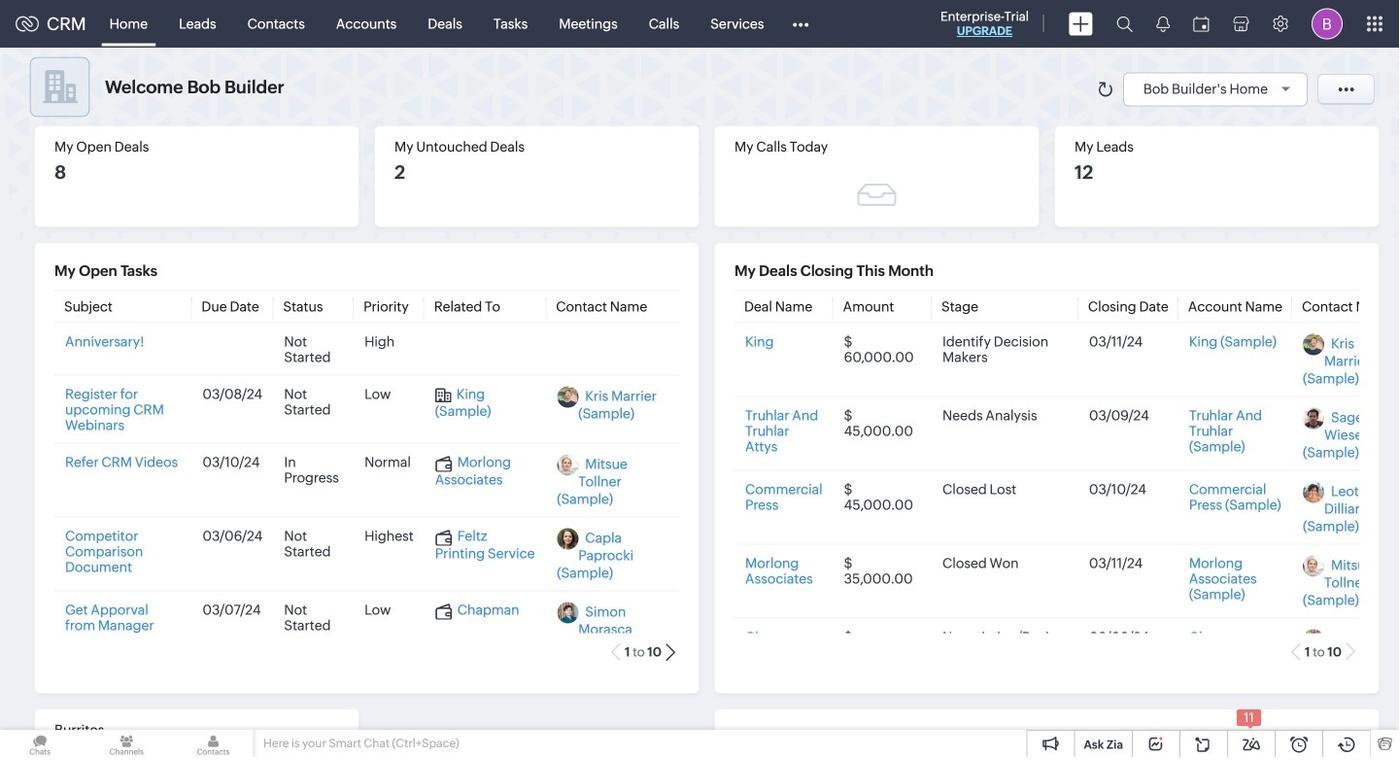 Task type: vqa. For each thing, say whether or not it's contained in the screenshot.
Search ELEMENT
yes



Task type: describe. For each thing, give the bounding box(es) containing it.
contacts image
[[173, 730, 253, 757]]

create menu element
[[1058, 0, 1105, 47]]

signals image
[[1157, 16, 1170, 32]]

profile element
[[1301, 0, 1355, 47]]

signals element
[[1145, 0, 1182, 48]]

profile image
[[1312, 8, 1343, 39]]

chats image
[[0, 730, 80, 757]]



Task type: locate. For each thing, give the bounding box(es) containing it.
create menu image
[[1069, 12, 1093, 35]]

logo image
[[16, 16, 39, 32]]

search element
[[1105, 0, 1145, 48]]

calendar image
[[1194, 16, 1210, 32]]

channels image
[[87, 730, 167, 757]]

search image
[[1117, 16, 1133, 32]]



